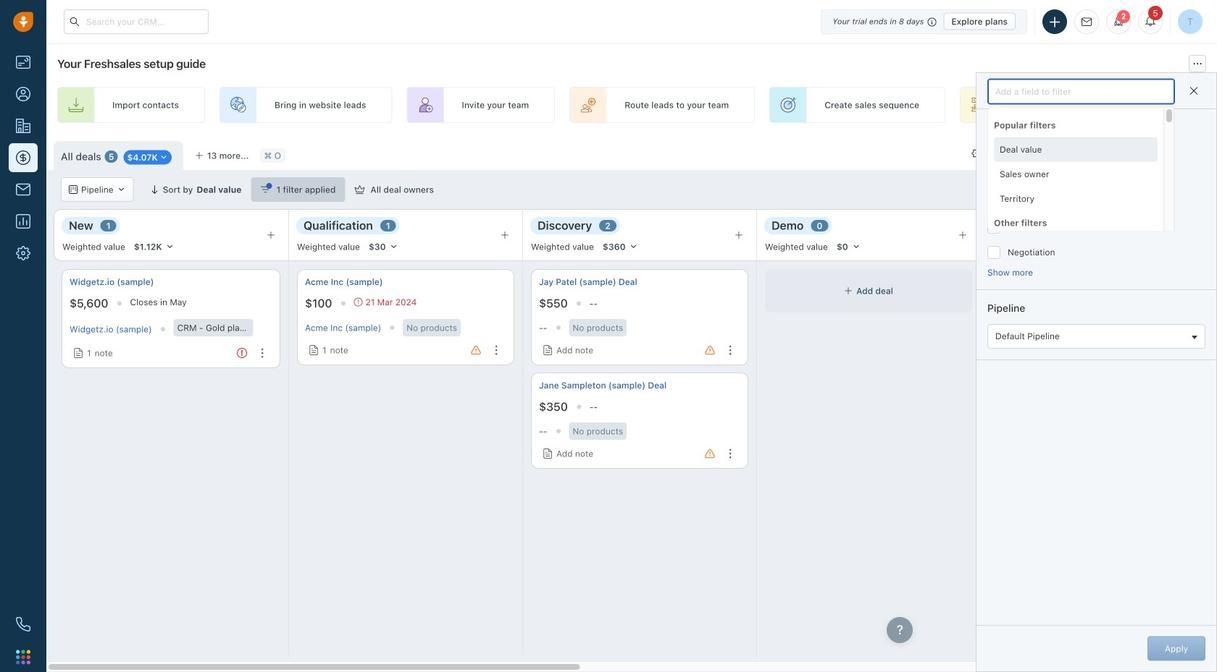 Task type: locate. For each thing, give the bounding box(es) containing it.
option
[[994, 113, 1158, 211], [994, 137, 1158, 162], [994, 162, 1158, 187], [994, 187, 1158, 211]]

Search field
[[1139, 177, 1211, 202]]

1 option from the top
[[994, 113, 1158, 211]]

phone element
[[9, 611, 38, 640]]

group
[[994, 137, 1158, 211], [1035, 141, 1139, 166]]

Add a field to filter search field
[[987, 79, 1175, 105]]

Search your CRM... text field
[[64, 9, 209, 34]]

container_wx8msf4aqz5i3rn1 image
[[972, 149, 982, 159], [260, 185, 271, 195], [355, 185, 365, 195], [1009, 185, 1020, 195], [309, 346, 319, 356], [543, 449, 553, 459]]

4 option from the top
[[994, 187, 1158, 211]]

container_wx8msf4aqz5i3rn1 image
[[159, 153, 168, 162], [69, 185, 78, 194], [117, 185, 126, 194], [844, 287, 853, 296], [354, 298, 363, 307], [543, 346, 553, 356], [73, 349, 83, 359]]

list box
[[987, 107, 1175, 673]]



Task type: vqa. For each thing, say whether or not it's contained in the screenshot.
"row"
no



Task type: describe. For each thing, give the bounding box(es) containing it.
send email image
[[1082, 17, 1092, 27]]

3 option from the top
[[994, 162, 1158, 187]]

phone image
[[16, 618, 30, 632]]

freshworks switcher image
[[16, 651, 30, 665]]

2 option from the top
[[994, 137, 1158, 162]]



